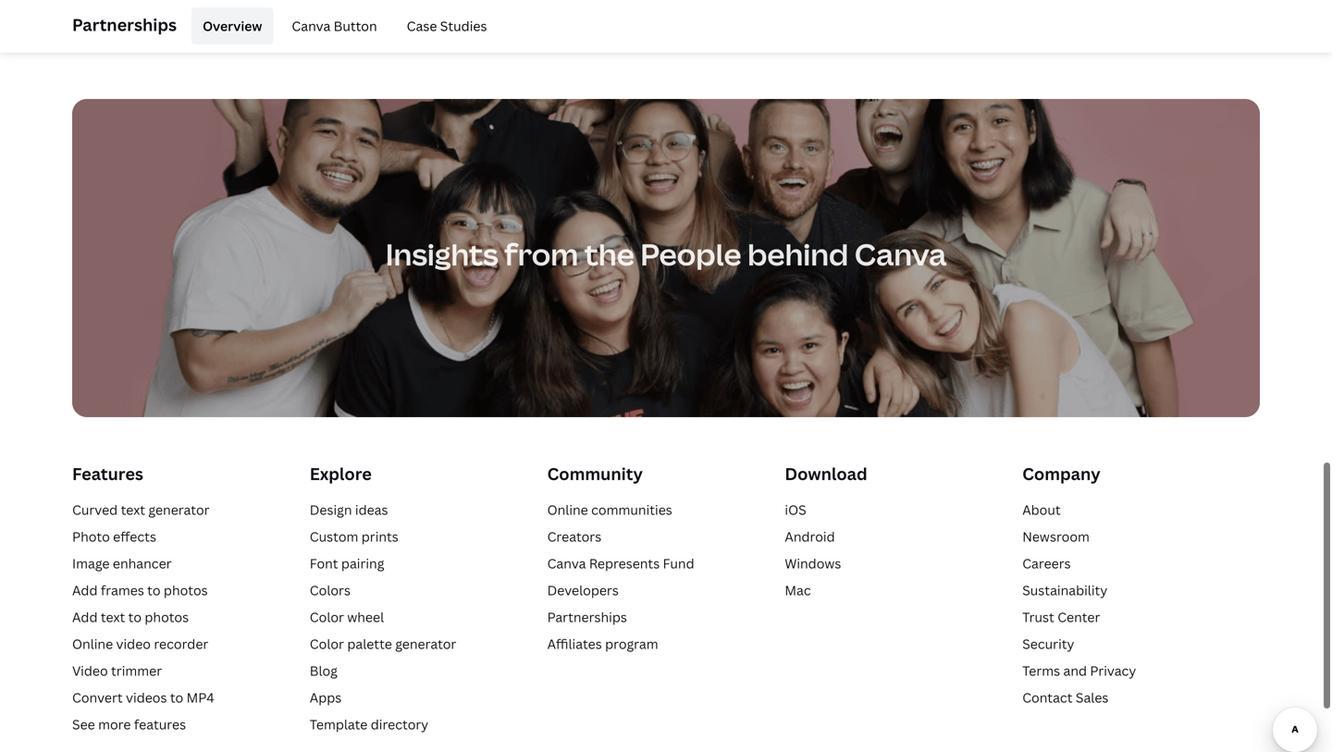 Task type: locate. For each thing, give the bounding box(es) containing it.
add frames to photos link
[[72, 582, 208, 599]]

apps
[[310, 689, 342, 707]]

0 horizontal spatial partnerships
[[72, 13, 177, 36]]

online inside online communities creators canva represents fund developers partnerships affiliates program
[[548, 501, 588, 519]]

effects
[[113, 528, 156, 545]]

color down colors
[[310, 608, 344, 626]]

online up creators link
[[548, 501, 588, 519]]

privacy
[[1091, 662, 1137, 680]]

online
[[548, 501, 588, 519], [72, 635, 113, 653]]

1 vertical spatial add
[[72, 608, 98, 626]]

generator inside design ideas custom prints font pairing colors color wheel color palette generator blog apps template directory
[[395, 635, 457, 653]]

add down the image
[[72, 582, 98, 599]]

to up video
[[128, 608, 142, 626]]

developers
[[548, 582, 619, 599]]

0 horizontal spatial generator
[[148, 501, 210, 519]]

canva
[[292, 17, 331, 35], [855, 234, 947, 274], [548, 555, 586, 572]]

1 vertical spatial color
[[310, 635, 344, 653]]

terms
[[1023, 662, 1061, 680]]

1 horizontal spatial online
[[548, 501, 588, 519]]

video
[[72, 662, 108, 680]]

newsroom link
[[1023, 528, 1090, 545]]

2 vertical spatial canva
[[548, 555, 586, 572]]

sustainability link
[[1023, 582, 1108, 599]]

online up video
[[72, 635, 113, 653]]

generator
[[148, 501, 210, 519], [395, 635, 457, 653]]

generator right palette
[[395, 635, 457, 653]]

sales
[[1076, 689, 1109, 707]]

template directory link
[[310, 716, 429, 733]]

insights from the people behind canva
[[386, 234, 947, 274]]

1 horizontal spatial canva
[[548, 555, 586, 572]]

text down frames
[[101, 608, 125, 626]]

to down enhancer
[[147, 582, 161, 599]]

custom
[[310, 528, 359, 545]]

photos up 'recorder'
[[145, 608, 189, 626]]

0 vertical spatial partnerships
[[72, 13, 177, 36]]

affiliates program link
[[548, 635, 659, 653]]

careers
[[1023, 555, 1071, 572]]

see more features link
[[72, 716, 186, 733]]

photo effects link
[[72, 528, 156, 545]]

add up video
[[72, 608, 98, 626]]

color palette generator link
[[310, 635, 457, 653]]

1 vertical spatial text
[[101, 608, 125, 626]]

recorder
[[154, 635, 209, 653]]

design ideas custom prints font pairing colors color wheel color palette generator blog apps template directory
[[310, 501, 457, 733]]

colors link
[[310, 582, 351, 599]]

security link
[[1023, 635, 1075, 653]]

0 vertical spatial color
[[310, 608, 344, 626]]

windows
[[785, 555, 842, 572]]

and
[[1064, 662, 1087, 680]]

photos
[[164, 582, 208, 599], [145, 608, 189, 626]]

convert videos to mp4 link
[[72, 689, 214, 707]]

canva inside 'link'
[[292, 17, 331, 35]]

photos down enhancer
[[164, 582, 208, 599]]

font
[[310, 555, 338, 572]]

to
[[147, 582, 161, 599], [128, 608, 142, 626], [170, 689, 183, 707]]

color up blog
[[310, 635, 344, 653]]

1 horizontal spatial partnerships
[[548, 608, 627, 626]]

2 vertical spatial to
[[170, 689, 183, 707]]

communities
[[591, 501, 673, 519]]

about link
[[1023, 501, 1061, 519]]

1 vertical spatial partnerships
[[548, 608, 627, 626]]

canva button
[[292, 17, 377, 35]]

color wheel link
[[310, 608, 384, 626]]

palette
[[347, 635, 392, 653]]

1 horizontal spatial to
[[147, 582, 161, 599]]

1 vertical spatial generator
[[395, 635, 457, 653]]

canva represents fund link
[[548, 555, 695, 572]]

convert
[[72, 689, 123, 707]]

0 vertical spatial add
[[72, 582, 98, 599]]

about newsroom careers sustainability trust center security terms and privacy contact sales
[[1023, 501, 1137, 707]]

represents
[[589, 555, 660, 572]]

pairing
[[341, 555, 384, 572]]

add
[[72, 582, 98, 599], [72, 608, 98, 626]]

custom prints link
[[310, 528, 399, 545]]

0 horizontal spatial canva
[[292, 17, 331, 35]]

overview
[[203, 17, 262, 35]]

0 vertical spatial online
[[548, 501, 588, 519]]

0 vertical spatial canva
[[292, 17, 331, 35]]

mac link
[[785, 582, 811, 599]]

template
[[310, 716, 368, 733]]

menu bar
[[184, 7, 498, 44]]

case studies
[[407, 17, 487, 35]]

to left mp4
[[170, 689, 183, 707]]

careers link
[[1023, 555, 1071, 572]]

behind
[[748, 234, 849, 274]]

color
[[310, 608, 344, 626], [310, 635, 344, 653]]

ios android windows mac
[[785, 501, 842, 599]]

1 vertical spatial canva
[[855, 234, 947, 274]]

curved text generator link
[[72, 501, 210, 519]]

text up effects
[[121, 501, 145, 519]]

0 horizontal spatial online
[[72, 635, 113, 653]]

directory
[[371, 716, 429, 733]]

1 vertical spatial online
[[72, 635, 113, 653]]

generator up effects
[[148, 501, 210, 519]]

trimmer
[[111, 662, 162, 680]]

case studies link
[[396, 7, 498, 44]]

generator inside curved text generator photo effects image enhancer add frames to photos add text to photos online video recorder video trimmer convert videos to mp4 see more features
[[148, 501, 210, 519]]

2 horizontal spatial canva
[[855, 234, 947, 274]]

the
[[585, 234, 635, 274]]

fund
[[663, 555, 695, 572]]

0 vertical spatial generator
[[148, 501, 210, 519]]

partnerships
[[72, 13, 177, 36], [548, 608, 627, 626]]

partnerships inside online communities creators canva represents fund developers partnerships affiliates program
[[548, 608, 627, 626]]

1 horizontal spatial generator
[[395, 635, 457, 653]]

contact sales link
[[1023, 689, 1109, 707]]

0 horizontal spatial to
[[128, 608, 142, 626]]

1 add from the top
[[72, 582, 98, 599]]



Task type: vqa. For each thing, say whether or not it's contained in the screenshot.
group
no



Task type: describe. For each thing, give the bounding box(es) containing it.
contact
[[1023, 689, 1073, 707]]

image enhancer link
[[72, 555, 172, 572]]

button
[[334, 17, 377, 35]]

canva inside online communities creators canva represents fund developers partnerships affiliates program
[[548, 555, 586, 572]]

image
[[72, 555, 110, 572]]

online inside curved text generator photo effects image enhancer add frames to photos add text to photos online video recorder video trimmer convert videos to mp4 see more features
[[72, 635, 113, 653]]

about
[[1023, 501, 1061, 519]]

sustainability
[[1023, 582, 1108, 599]]

program
[[605, 635, 659, 653]]

enhancer
[[113, 555, 172, 572]]

security
[[1023, 635, 1075, 653]]

mp4
[[187, 689, 214, 707]]

ios link
[[785, 501, 807, 519]]

terms and privacy link
[[1023, 662, 1137, 680]]

prints
[[362, 528, 399, 545]]

features
[[72, 463, 143, 485]]

colors
[[310, 582, 351, 599]]

creators link
[[548, 528, 602, 545]]

0 vertical spatial text
[[121, 501, 145, 519]]

video trimmer link
[[72, 662, 162, 680]]

community
[[548, 463, 643, 485]]

newsroom
[[1023, 528, 1090, 545]]

online communities link
[[548, 501, 673, 519]]

windows link
[[785, 555, 842, 572]]

center
[[1058, 608, 1101, 626]]

android link
[[785, 528, 835, 545]]

ideas
[[355, 501, 388, 519]]

case
[[407, 17, 437, 35]]

company
[[1023, 463, 1101, 485]]

ios
[[785, 501, 807, 519]]

developers link
[[548, 582, 619, 599]]

insights
[[386, 234, 499, 274]]

from
[[505, 234, 579, 274]]

features
[[134, 716, 186, 733]]

android
[[785, 528, 835, 545]]

overview link
[[192, 7, 273, 44]]

more
[[98, 716, 131, 733]]

videos
[[126, 689, 167, 707]]

frames
[[101, 582, 144, 599]]

download
[[785, 463, 868, 485]]

2 horizontal spatial to
[[170, 689, 183, 707]]

2 color from the top
[[310, 635, 344, 653]]

studies
[[440, 17, 487, 35]]

see
[[72, 716, 95, 733]]

video
[[116, 635, 151, 653]]

apps link
[[310, 689, 342, 707]]

2 add from the top
[[72, 608, 98, 626]]

design
[[310, 501, 352, 519]]

0 vertical spatial photos
[[164, 582, 208, 599]]

design ideas link
[[310, 501, 388, 519]]

creators
[[548, 528, 602, 545]]

add text to photos link
[[72, 608, 189, 626]]

trust center link
[[1023, 608, 1101, 626]]

online video recorder link
[[72, 635, 209, 653]]

photo
[[72, 528, 110, 545]]

people
[[641, 234, 742, 274]]

1 vertical spatial photos
[[145, 608, 189, 626]]

font pairing link
[[310, 555, 384, 572]]

1 color from the top
[[310, 608, 344, 626]]

canva button link
[[281, 7, 388, 44]]

0 vertical spatial to
[[147, 582, 161, 599]]

curved text generator photo effects image enhancer add frames to photos add text to photos online video recorder video trimmer convert videos to mp4 see more features
[[72, 501, 214, 733]]

partnerships link
[[548, 608, 627, 626]]

curved
[[72, 501, 118, 519]]

mac
[[785, 582, 811, 599]]

affiliates
[[548, 635, 602, 653]]

blog
[[310, 662, 338, 680]]

trust
[[1023, 608, 1055, 626]]

1 vertical spatial to
[[128, 608, 142, 626]]

explore
[[310, 463, 372, 485]]

menu bar containing overview
[[184, 7, 498, 44]]

wheel
[[347, 608, 384, 626]]

online communities creators canva represents fund developers partnerships affiliates program
[[548, 501, 695, 653]]

blog link
[[310, 662, 338, 680]]



